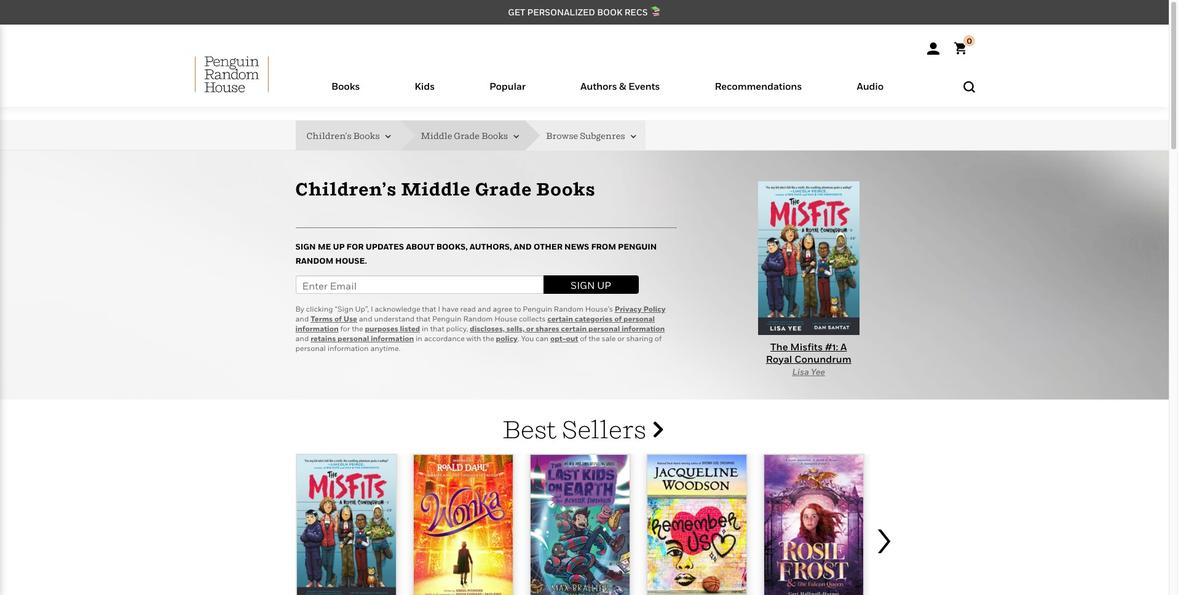 Task type: describe. For each thing, give the bounding box(es) containing it.
lisa
[[793, 366, 810, 377]]

by clicking "sign up", i acknowledge that i have read and agree to penguin random house's privacy policy and terms of use and understand that penguin random house collects
[[296, 304, 666, 324]]

personal up sale
[[589, 324, 620, 333]]

best sellers link
[[503, 415, 664, 444]]

1 horizontal spatial random
[[463, 314, 493, 324]]

conundrum
[[795, 353, 852, 365]]

the misfits #1: a royal conundrum link
[[758, 182, 860, 365]]

subgenres
[[580, 130, 625, 141]]

royal
[[766, 353, 793, 365]]

book
[[597, 7, 623, 17]]

authors & events button
[[553, 78, 688, 107]]

audio button
[[830, 78, 911, 107]]

Enter Email email field
[[296, 276, 544, 294]]

recs
[[625, 7, 648, 17]]

main navigation element
[[165, 56, 1005, 107]]

privacy policy link
[[615, 304, 666, 314]]

popular button
[[462, 78, 553, 107]]

penguin random house image
[[195, 56, 269, 93]]

retains personal information link
[[311, 334, 414, 343]]

children's for children's books
[[307, 130, 352, 141]]

certain inside certain categories of personal information
[[548, 314, 573, 324]]

the for for
[[352, 324, 363, 333]]

policy,
[[446, 324, 468, 333]]

or inside for the purposes listed in that policy, discloses, sells, or shares certain personal information and retains personal information in accordance with the policy . you can opt-out
[[526, 324, 534, 333]]

by
[[296, 304, 304, 314]]

best sellers
[[503, 415, 652, 444]]

browse
[[546, 130, 578, 141]]

personalized
[[528, 7, 595, 17]]

shares
[[536, 324, 560, 333]]

browse by category or genre navigation
[[296, 120, 665, 151]]

middle grade books
[[421, 130, 510, 141]]

of the sale or sharing of personal information anytime.
[[296, 334, 662, 353]]

browse subgenres
[[546, 130, 627, 141]]

authors & events link
[[581, 80, 660, 107]]

acknowledge
[[375, 304, 421, 314]]

have
[[442, 304, 459, 314]]

information up sharing
[[622, 324, 665, 333]]

search image
[[964, 81, 975, 93]]

authors & events
[[581, 80, 660, 92]]

terms of use link
[[311, 314, 357, 324]]

listed
[[400, 324, 420, 333]]

1 vertical spatial penguin
[[523, 304, 552, 314]]

for inside for the purposes listed in that policy, discloses, sells, or shares certain personal information and retains personal information in accordance with the policy . you can opt-out
[[341, 324, 350, 333]]

up",
[[355, 304, 369, 314]]

for the purposes listed in that policy, discloses, sells, or shares certain personal information and retains personal information in accordance with the policy . you can opt-out
[[296, 324, 665, 343]]

2 i from the left
[[438, 304, 440, 314]]

1 vertical spatial that
[[416, 314, 431, 324]]

personal inside of the sale or sharing of personal information anytime.
[[296, 344, 326, 353]]

information inside certain categories of personal information
[[296, 324, 339, 333]]

sharing
[[627, 334, 653, 343]]

categories
[[575, 314, 613, 324]]

purposes
[[365, 324, 398, 333]]

with
[[467, 334, 481, 343]]

certain inside for the purposes listed in that policy, discloses, sells, or shares certain personal information and retains personal information in accordance with the policy . you can opt-out
[[561, 324, 587, 333]]

.
[[518, 334, 520, 343]]

information inside of the sale or sharing of personal information anytime.
[[328, 344, 369, 353]]

events
[[629, 80, 660, 92]]

retains
[[311, 334, 336, 343]]

and inside for the purposes listed in that policy, discloses, sells, or shares certain personal information and retains personal information in accordance with the policy . you can opt-out
[[296, 334, 309, 343]]

of right sharing
[[655, 334, 662, 343]]

agree
[[493, 304, 513, 314]]

books down books link
[[353, 130, 380, 141]]

#1:
[[825, 341, 839, 353]]

discloses, sells, or shares certain personal information link
[[470, 324, 665, 333]]

recommendations
[[715, 80, 802, 92]]

certain categories of personal information link
[[296, 314, 655, 333]]

accordance
[[424, 334, 465, 343]]

from
[[591, 242, 616, 252]]

sellers
[[562, 415, 647, 444]]

up inside button
[[597, 279, 612, 292]]

lisa yee
[[793, 366, 826, 377]]

"sign
[[335, 304, 354, 314]]

grade inside 'middle grade books' field
[[454, 130, 480, 141]]

lisa yee link
[[793, 366, 826, 377]]

or inside of the sale or sharing of personal information anytime.
[[618, 334, 625, 343]]

📚
[[650, 7, 661, 17]]

1 i from the left
[[371, 304, 373, 314]]

1 horizontal spatial the
[[483, 334, 494, 343]]

› link
[[874, 500, 898, 595]]

news
[[565, 242, 590, 252]]

sign me up for updates about books, authors, and other news from penguin random house.
[[296, 242, 657, 266]]

books button
[[304, 78, 387, 107]]

authors,
[[470, 242, 512, 252]]

children's middle grade books
[[296, 178, 596, 200]]

Browse Subgenres field
[[546, 120, 646, 150]]

1 vertical spatial middle
[[401, 178, 471, 200]]

get
[[508, 7, 526, 17]]



Task type: locate. For each thing, give the bounding box(es) containing it.
0 vertical spatial random
[[296, 256, 334, 266]]

1 vertical spatial or
[[618, 334, 625, 343]]

1 horizontal spatial sign
[[571, 279, 595, 292]]

updates
[[366, 242, 404, 252]]

penguin down the have
[[432, 314, 462, 324]]

yee
[[811, 366, 826, 377]]

angle down image
[[627, 132, 637, 141]]

2 vertical spatial that
[[430, 324, 445, 333]]

understand
[[374, 314, 415, 324]]

and down by
[[296, 314, 309, 324]]

for down the 'use'
[[341, 324, 350, 333]]

1 angle down image from the left
[[382, 132, 391, 141]]

children's for children's middle grade books
[[296, 178, 397, 200]]

books down browse
[[537, 178, 596, 200]]

up inside sign me up for updates about books, authors, and other news from penguin random house.
[[333, 242, 345, 252]]

children's inside field
[[307, 130, 352, 141]]

1 vertical spatial for
[[341, 324, 350, 333]]

0 horizontal spatial sign
[[296, 242, 316, 252]]

discloses,
[[470, 324, 505, 333]]

misfits
[[791, 341, 823, 353]]

middle down kids link
[[421, 130, 452, 141]]

the misfits #1: a royal conundrum image
[[296, 454, 397, 595]]

information down "terms"
[[296, 324, 339, 333]]

0 horizontal spatial the
[[352, 324, 363, 333]]

certain up discloses, sells, or shares certain personal information link
[[548, 314, 573, 324]]

1 vertical spatial in
[[416, 334, 423, 343]]

random up discloses, sells, or shares certain personal information link
[[554, 304, 584, 314]]

use
[[344, 314, 357, 324]]

the misfits #1: a royal conundrum
[[766, 341, 852, 365]]

random down me
[[296, 256, 334, 266]]

sign for sign me up for updates about books, authors, and other news from penguin random house.
[[296, 242, 316, 252]]

0 vertical spatial up
[[333, 242, 345, 252]]

of right the out
[[580, 334, 587, 343]]

1 vertical spatial certain
[[561, 324, 587, 333]]

wonka image
[[412, 454, 514, 595]]

information
[[296, 324, 339, 333], [622, 324, 665, 333], [371, 334, 414, 343], [328, 344, 369, 353]]

policy link
[[496, 334, 518, 343]]

2 horizontal spatial random
[[554, 304, 584, 314]]

0 vertical spatial penguin
[[618, 242, 657, 252]]

angle down image down the popular popup button at the top left of the page
[[510, 132, 520, 141]]

children's
[[307, 130, 352, 141], [296, 178, 397, 200]]

&
[[619, 80, 626, 92]]

sign up
[[571, 279, 612, 292]]

and left other
[[514, 242, 532, 252]]

sign up house's
[[571, 279, 595, 292]]

books up 'children's books'
[[332, 80, 360, 92]]

sale
[[602, 334, 616, 343]]

that left the have
[[422, 304, 436, 314]]

sign left me
[[296, 242, 316, 252]]

me
[[318, 242, 331, 252]]

grade down 'middle grade books' field
[[475, 178, 532, 200]]

personal down privacy policy link
[[624, 314, 655, 324]]

purposes listed link
[[365, 324, 420, 333]]

the up 'retains personal information' link in the bottom left of the page
[[352, 324, 363, 333]]

0 horizontal spatial or
[[526, 324, 534, 333]]

that inside for the purposes listed in that policy, discloses, sells, or shares certain personal information and retains personal information in accordance with the policy . you can opt-out
[[430, 324, 445, 333]]

2 vertical spatial random
[[463, 314, 493, 324]]

personal inside certain categories of personal information
[[624, 314, 655, 324]]

angle down image
[[382, 132, 391, 141], [510, 132, 520, 141]]

of inside by clicking "sign up", i acknowledge that i have read and agree to penguin random house's privacy policy and terms of use and understand that penguin random house collects
[[335, 314, 342, 324]]

kids
[[415, 80, 435, 92]]

sign up button
[[544, 276, 639, 294]]

house.
[[335, 256, 367, 266]]

the left sale
[[589, 334, 600, 343]]

to
[[514, 304, 521, 314]]

angle down image down 'kids' "dropdown button"
[[382, 132, 391, 141]]

1 horizontal spatial angle down image
[[510, 132, 520, 141]]

get personalized book recs 📚
[[508, 7, 661, 17]]

in down listed
[[416, 334, 423, 343]]

2 angle down image from the left
[[510, 132, 520, 141]]

audio link
[[857, 80, 884, 107]]

1 vertical spatial children's
[[296, 178, 397, 200]]

penguin up collects
[[523, 304, 552, 314]]

children's down books link
[[307, 130, 352, 141]]

books inside popup button
[[332, 80, 360, 92]]

0 horizontal spatial penguin
[[432, 314, 462, 324]]

random inside sign me up for updates about books, authors, and other news from penguin random house.
[[296, 256, 334, 266]]

the for of
[[589, 334, 600, 343]]

anytime.
[[371, 344, 401, 353]]

random up the discloses,
[[463, 314, 493, 324]]

collects
[[519, 314, 546, 324]]

personal down the 'use'
[[338, 334, 369, 343]]

angle down image for middle grade books
[[510, 132, 520, 141]]

penguin right the from
[[618, 242, 657, 252]]

angle down image for children's books
[[382, 132, 391, 141]]

for
[[347, 242, 364, 252], [341, 324, 350, 333]]

privacy
[[615, 304, 642, 314]]

information down purposes listed link
[[371, 334, 414, 343]]

›
[[874, 506, 894, 565]]

0 horizontal spatial up
[[333, 242, 345, 252]]

0 vertical spatial sign
[[296, 242, 316, 252]]

1 vertical spatial random
[[554, 304, 584, 314]]

the inside of the sale or sharing of personal information anytime.
[[589, 334, 600, 343]]

books link
[[332, 80, 360, 107]]

2 horizontal spatial the
[[589, 334, 600, 343]]

Children's Books field
[[307, 120, 419, 150]]

up up house's
[[597, 279, 612, 292]]

remember us image
[[646, 454, 748, 595]]

information down 'retains personal information' link in the bottom left of the page
[[328, 344, 369, 353]]

1 vertical spatial up
[[597, 279, 612, 292]]

0 vertical spatial for
[[347, 242, 364, 252]]

house's
[[585, 304, 613, 314]]

angle down image inside 'middle grade books' field
[[510, 132, 520, 141]]

children's books
[[307, 130, 382, 141]]

for up house.
[[347, 242, 364, 252]]

in right listed
[[422, 324, 429, 333]]

1 horizontal spatial up
[[597, 279, 612, 292]]

about
[[406, 242, 435, 252]]

can
[[536, 334, 549, 343]]

i right up",
[[371, 304, 373, 314]]

personal down retains
[[296, 344, 326, 353]]

0 horizontal spatial random
[[296, 256, 334, 266]]

angle down image inside children's books field
[[382, 132, 391, 141]]

1 horizontal spatial i
[[438, 304, 440, 314]]

terms
[[311, 314, 333, 324]]

get personalized book recs 📚 link
[[508, 7, 661, 17]]

books down the popular popup button at the top left of the page
[[482, 130, 508, 141]]

or
[[526, 324, 534, 333], [618, 334, 625, 343]]

0 vertical spatial children's
[[307, 130, 352, 141]]

that up accordance
[[430, 324, 445, 333]]

shopping cart image
[[954, 35, 975, 55]]

the
[[352, 324, 363, 333], [483, 334, 494, 343], [589, 334, 600, 343]]

the
[[771, 341, 788, 353]]

2 vertical spatial penguin
[[432, 314, 462, 324]]

best
[[503, 415, 557, 444]]

recommendations link
[[715, 80, 802, 107]]

1 horizontal spatial or
[[618, 334, 625, 343]]

opt-
[[551, 334, 566, 343]]

for inside sign me up for updates about books, authors, and other news from penguin random house.
[[347, 242, 364, 252]]

i left the have
[[438, 304, 440, 314]]

other
[[534, 242, 563, 252]]

grade up the children's middle grade books
[[454, 130, 480, 141]]

audio
[[857, 80, 884, 92]]

and
[[514, 242, 532, 252], [478, 304, 491, 314], [296, 314, 309, 324], [359, 314, 373, 324], [296, 334, 309, 343]]

0 vertical spatial certain
[[548, 314, 573, 324]]

random
[[296, 256, 334, 266], [554, 304, 584, 314], [463, 314, 493, 324]]

up right me
[[333, 242, 345, 252]]

you
[[521, 334, 534, 343]]

middle
[[421, 130, 452, 141], [401, 178, 471, 200]]

0 vertical spatial or
[[526, 324, 534, 333]]

0 vertical spatial middle
[[421, 130, 452, 141]]

read
[[461, 304, 476, 314]]

and left retains
[[296, 334, 309, 343]]

0 horizontal spatial i
[[371, 304, 373, 314]]

sells,
[[507, 324, 525, 333]]

penguin inside sign me up for updates about books, authors, and other news from penguin random house.
[[618, 242, 657, 252]]

that
[[422, 304, 436, 314], [416, 314, 431, 324], [430, 324, 445, 333]]

personal
[[624, 314, 655, 324], [589, 324, 620, 333], [338, 334, 369, 343], [296, 344, 326, 353]]

1 horizontal spatial penguin
[[523, 304, 552, 314]]

or down collects
[[526, 324, 534, 333]]

the last kids on earth and the monster dimension image
[[529, 454, 631, 595]]

of down privacy
[[615, 314, 622, 324]]

of inside certain categories of personal information
[[615, 314, 622, 324]]

middle up "about"
[[401, 178, 471, 200]]

sign in image
[[927, 42, 940, 55]]

of down "sign
[[335, 314, 342, 324]]

2 horizontal spatial penguin
[[618, 242, 657, 252]]

Middle Grade Books field
[[421, 120, 544, 150]]

and right read
[[478, 304, 491, 314]]

kids button
[[387, 78, 462, 107]]

policy
[[644, 304, 666, 314]]

0 vertical spatial grade
[[454, 130, 480, 141]]

i
[[371, 304, 373, 314], [438, 304, 440, 314]]

1 vertical spatial sign
[[571, 279, 595, 292]]

middle inside 'middle grade books' field
[[421, 130, 452, 141]]

a
[[841, 341, 847, 353]]

popular
[[490, 80, 526, 92]]

0 vertical spatial in
[[422, 324, 429, 333]]

certain categories of personal information
[[296, 314, 655, 333]]

recommendations button
[[688, 78, 830, 107]]

or right sale
[[618, 334, 625, 343]]

policy
[[496, 334, 518, 343]]

and down up",
[[359, 314, 373, 324]]

and inside sign me up for updates about books, authors, and other news from penguin random house.
[[514, 242, 532, 252]]

clicking
[[306, 304, 333, 314]]

sign for sign up
[[571, 279, 595, 292]]

rosie frost and the falcon queen image
[[763, 454, 865, 595]]

in
[[422, 324, 429, 333], [416, 334, 423, 343]]

authors
[[581, 80, 617, 92]]

sign inside sign me up for updates about books, authors, and other news from penguin random house.
[[296, 242, 316, 252]]

out
[[566, 334, 578, 343]]

the down the discloses,
[[483, 334, 494, 343]]

0 horizontal spatial angle down image
[[382, 132, 391, 141]]

opt-out link
[[551, 334, 578, 343]]

that up listed
[[416, 314, 431, 324]]

house
[[495, 314, 517, 324]]

books,
[[437, 242, 468, 252]]

kids link
[[415, 80, 435, 107]]

1 vertical spatial grade
[[475, 178, 532, 200]]

certain up the out
[[561, 324, 587, 333]]

0 vertical spatial that
[[422, 304, 436, 314]]

sign inside button
[[571, 279, 595, 292]]

children's down 'children's books'
[[296, 178, 397, 200]]



Task type: vqa. For each thing, say whether or not it's contained in the screenshot.
Wonka image
yes



